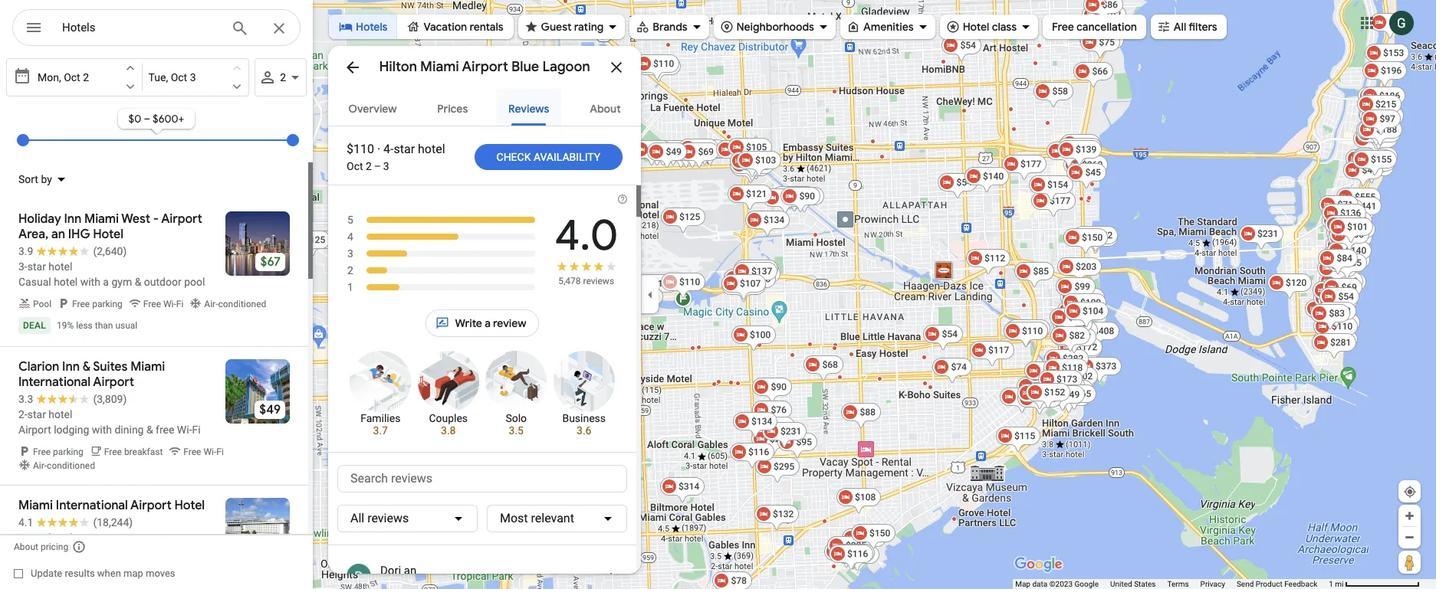 Task type: describe. For each thing, give the bounding box(es) containing it.
all filters button
[[1151, 10, 1226, 44]]

couples
[[429, 412, 468, 425]]

1 mi button
[[1329, 580, 1420, 589]]

business
[[562, 412, 606, 425]]

hotels
[[356, 20, 388, 34]]

free cancellation
[[1052, 20, 1137, 34]]

3.8
[[441, 425, 456, 437]]

united
[[1110, 580, 1132, 589]]

3.7
[[373, 425, 388, 437]]

an
[[404, 564, 417, 578]]

hilton miami airport blue lagoon
[[379, 58, 590, 76]]

hilton
[[379, 58, 417, 76]]

moves
[[146, 568, 175, 580]]

mon,
[[38, 71, 61, 84]]

free cancellation button
[[1043, 10, 1146, 44]]

footer inside google maps 'element'
[[1015, 580, 1329, 590]]

neighborhoods button
[[713, 10, 836, 44]]

brands button
[[630, 10, 709, 44]]

3 stars, 616 reviews image
[[347, 245, 536, 262]]

about button
[[577, 89, 633, 126]]

hotel
[[963, 20, 989, 34]]

pricing
[[41, 542, 68, 553]]

brands
[[653, 20, 687, 34]]

send product feedback
[[1237, 580, 1317, 589]]

tab list inside google maps 'element'
[[328, 89, 641, 126]]

check availability link
[[474, 139, 623, 176]]

5 stars, 2,652 reviews image
[[347, 212, 537, 228]]

write a review
[[455, 317, 526, 330]]

when
[[97, 568, 121, 580]]

3 inside group
[[190, 71, 196, 84]]

sort by button
[[9, 163, 73, 196]]

reviews for 5,478 reviews
[[583, 276, 614, 287]]

results
[[65, 568, 95, 580]]

map
[[123, 568, 143, 580]]

3 inside image
[[347, 248, 353, 260]]

guest rating
[[541, 20, 604, 34]]

mi
[[1335, 580, 1344, 589]]

hotel class button
[[940, 10, 1038, 44]]

class
[[992, 20, 1017, 34]]

amenities button
[[840, 10, 935, 44]]

zoom out image
[[1404, 532, 1415, 544]]

photo of dori an image
[[347, 564, 371, 589]]

send product feedback button
[[1237, 580, 1317, 590]]

vacation
[[424, 20, 467, 34]]

show your location image
[[1403, 485, 1417, 499]]

by
[[41, 173, 52, 186]]

star
[[394, 142, 415, 156]]

 search field
[[12, 9, 301, 49]]

prices
[[437, 102, 468, 116]]

hilton miami airport blue lagoon main content
[[328, 46, 641, 590]]

reviews for all reviews
[[367, 511, 409, 526]]

2 button
[[255, 58, 307, 97]]

dori an
[[380, 564, 417, 578]]

oct inside $110 · 4-star hotel oct 2 – 3
[[347, 160, 363, 173]]

overview
[[348, 102, 397, 116]]

 button
[[12, 9, 55, 49]]

1 for 1
[[347, 281, 353, 294]]

families 3.7
[[360, 412, 400, 437]]

united states
[[1110, 580, 1156, 589]]

all for all filters
[[1174, 20, 1186, 34]]

states
[[1134, 580, 1156, 589]]

2 inside group
[[83, 71, 89, 84]]

about for about
[[590, 102, 621, 116]]

relevant
[[531, 511, 574, 526]]

set check out one day later image
[[230, 80, 244, 94]]

about pricing image
[[72, 541, 86, 554]]

rating
[[574, 20, 604, 34]]

write
[[455, 317, 482, 330]]

set check in one day earlier image
[[123, 61, 137, 75]]

terms
[[1167, 580, 1189, 589]]

availability
[[534, 151, 600, 163]]

5
[[347, 214, 353, 226]]

data
[[1032, 580, 1047, 589]]

product
[[1256, 580, 1282, 589]]

2 inside popup button
[[280, 71, 286, 84]]

3.5
[[509, 425, 524, 437]]

$110 · 4-star hotel oct 2 – 3
[[347, 142, 445, 173]]

4
[[347, 231, 353, 243]]

google maps element
[[0, 0, 1436, 590]]

none field inside hotels field
[[62, 18, 219, 37]]

neighborhoods
[[736, 20, 814, 34]]

·
[[377, 142, 380, 156]]

actions for dori an's review image
[[604, 571, 618, 585]]

write a review image
[[435, 317, 449, 330]]


[[25, 17, 43, 38]]

2 – 3
[[366, 160, 389, 173]]



Task type: vqa. For each thing, say whether or not it's contained in the screenshot.
1 mi button
yes



Task type: locate. For each thing, give the bounding box(es) containing it.
solo 3.5
[[506, 412, 527, 437]]

tab list
[[328, 89, 641, 126]]

zoom in image
[[1404, 511, 1415, 522]]

amenities
[[863, 20, 914, 34]]

couples 3.8
[[429, 412, 468, 437]]

filters
[[1188, 20, 1217, 34]]

$0 – $600+ main content
[[0, 55, 313, 590]]

0 vertical spatial reviews
[[583, 276, 614, 287]]

all up photo of dori an
[[350, 511, 364, 526]]

map
[[1015, 580, 1030, 589]]

all for all reviews
[[350, 511, 364, 526]]

reviews down the 4.0 stars image
[[583, 276, 614, 287]]

mon, oct 2
[[38, 71, 89, 84]]

1 vertical spatial 3
[[347, 248, 353, 260]]

google account: greg robinson  
(robinsongreg175@gmail.com) image
[[1389, 10, 1414, 35]]

united states button
[[1110, 580, 1156, 590]]

None text field
[[337, 465, 627, 493]]

dori an button
[[380, 564, 600, 590]]

oct for 3
[[171, 71, 187, 84]]

3 right tue,
[[190, 71, 196, 84]]

1 vertical spatial reviews
[[367, 511, 409, 526]]

reviews
[[508, 102, 549, 116]]

1 inside image
[[347, 281, 353, 294]]

guest
[[541, 20, 572, 34]]

0 vertical spatial all
[[1174, 20, 1186, 34]]

Hotels field
[[12, 9, 301, 47]]

google
[[1074, 580, 1099, 589]]

overview button
[[336, 89, 409, 126]]

hotel class
[[963, 20, 1017, 34]]

footer
[[1015, 580, 1329, 590]]

1 vertical spatial 1
[[1329, 580, 1333, 589]]

1 horizontal spatial 2
[[280, 71, 286, 84]]

2
[[83, 71, 89, 84], [280, 71, 286, 84], [347, 265, 353, 277]]

all reviews
[[350, 511, 409, 526]]

1 for 1 mi
[[1329, 580, 1333, 589]]

$0
[[129, 112, 141, 126]]

1 horizontal spatial reviews
[[583, 276, 614, 287]]

about pricing
[[14, 542, 68, 553]]

3
[[190, 71, 196, 84], [347, 248, 353, 260]]

1 mi
[[1329, 580, 1344, 589]]

0 vertical spatial 3
[[190, 71, 196, 84]]

2 right set check out one day later image
[[280, 71, 286, 84]]

$110
[[347, 142, 374, 156]]

collapse side panel image
[[642, 286, 659, 303]]

$0 – $600+
[[129, 112, 184, 126]]

1 vertical spatial all
[[350, 511, 364, 526]]

rentals
[[470, 20, 503, 34]]

about inside about button
[[590, 102, 621, 116]]

0 horizontal spatial about
[[14, 542, 38, 553]]

airport
[[462, 58, 508, 76]]

0 horizontal spatial all
[[350, 511, 364, 526]]

oct right tue,
[[171, 71, 187, 84]]

1 horizontal spatial about
[[590, 102, 621, 116]]

1
[[347, 281, 353, 294], [1329, 580, 1333, 589]]

vacation rentals
[[424, 20, 503, 34]]

1 horizontal spatial 1
[[1329, 580, 1333, 589]]

miami
[[420, 58, 459, 76]]

oct right mon,
[[64, 71, 80, 84]]

reviews
[[583, 276, 614, 287], [367, 511, 409, 526]]

set check in one day later image
[[123, 80, 137, 94]]

sort
[[18, 173, 38, 186]]

about down "lagoon"
[[590, 102, 621, 116]]

check availability
[[496, 151, 600, 163]]

1 down 4
[[347, 281, 353, 294]]

price per night region
[[6, 97, 307, 163]]

about
[[590, 102, 621, 116], [14, 542, 38, 553]]

all inside button
[[1174, 20, 1186, 34]]

all left filters
[[1174, 20, 1186, 34]]

2 right mon,
[[83, 71, 89, 84]]

dori
[[380, 564, 401, 578]]

1 stars, 488 reviews image
[[347, 279, 536, 296]]

2 horizontal spatial 2
[[347, 265, 353, 277]]

0 horizontal spatial 1
[[347, 281, 353, 294]]

5,478
[[558, 276, 581, 287]]

reviews inside "dropdown button"
[[367, 511, 409, 526]]

tab list containing overview
[[328, 89, 641, 126]]

blue
[[511, 58, 539, 76]]

set check out one day earlier image
[[230, 61, 244, 75]]

review
[[493, 317, 526, 330]]

oct down $110
[[347, 160, 363, 173]]

0 horizontal spatial 3
[[190, 71, 196, 84]]

0 horizontal spatial 2
[[83, 71, 89, 84]]

write a review button
[[425, 305, 539, 342]]

1 left mi
[[1329, 580, 1333, 589]]

0 vertical spatial about
[[590, 102, 621, 116]]

–
[[144, 112, 150, 126]]

1 horizontal spatial oct
[[171, 71, 187, 84]]

a
[[485, 317, 491, 330]]

tue,
[[148, 71, 168, 84]]

$600+
[[153, 112, 184, 126]]

0 vertical spatial 1
[[347, 281, 353, 294]]

about left pricing
[[14, 542, 38, 553]]

0 horizontal spatial oct
[[64, 71, 80, 84]]

2 inside 'image'
[[347, 265, 353, 277]]

3.6
[[577, 425, 591, 437]]

4.0
[[555, 209, 618, 263]]

1 vertical spatial about
[[14, 542, 38, 553]]

oct for 2
[[64, 71, 80, 84]]

most relevant button
[[487, 505, 627, 533]]

Hotels radio
[[329, 15, 398, 39]]

None field
[[62, 18, 219, 37]]

prices button
[[425, 89, 480, 126]]

Vacation rentals radio
[[398, 15, 513, 39]]

all filters
[[1174, 20, 1217, 34]]

most
[[500, 511, 528, 526]]

1 horizontal spatial 3
[[347, 248, 353, 260]]

2 stars, 301 reviews image
[[347, 262, 536, 279]]

4-
[[383, 142, 394, 156]]

none text field inside hilton miami airport blue lagoon main content
[[337, 465, 627, 493]]

privacy
[[1200, 580, 1225, 589]]

feedback
[[1284, 580, 1317, 589]]

send
[[1237, 580, 1254, 589]]

show street view coverage image
[[1398, 551, 1421, 574]]

1 horizontal spatial all
[[1174, 20, 1186, 34]]

toggle lodging type option group
[[329, 15, 513, 39]]

about for about pricing
[[14, 542, 38, 553]]

about inside $0 – $600+ main content
[[14, 542, 38, 553]]

0 horizontal spatial reviews
[[367, 511, 409, 526]]

business 3.6
[[562, 412, 606, 437]]

update
[[31, 568, 62, 580]]

4 stars, 1,421 reviews image
[[347, 228, 536, 245]]

map data ©2023 google
[[1015, 580, 1099, 589]]

5,478 reviews
[[558, 276, 614, 287]]

hotel
[[418, 142, 445, 156]]

3 down 4
[[347, 248, 353, 260]]

results for hotels feed
[[0, 163, 313, 590]]

most relevant
[[500, 511, 574, 526]]

4.0 stars image
[[555, 261, 618, 275]]

reviews up dori
[[367, 511, 409, 526]]

footer containing map data ©2023 google
[[1015, 580, 1329, 590]]

2 horizontal spatial oct
[[347, 160, 363, 173]]

tue, oct 3
[[148, 71, 196, 84]]

oct
[[64, 71, 80, 84], [171, 71, 187, 84], [347, 160, 363, 173]]

©2023
[[1049, 580, 1073, 589]]

terms button
[[1167, 580, 1189, 590]]

2 down 4
[[347, 265, 353, 277]]

check
[[496, 151, 531, 163]]

guest rating button
[[518, 10, 625, 44]]

free
[[1052, 20, 1074, 34]]

Update results when map moves checkbox
[[14, 564, 175, 583]]

monday, october 2 to tuesday, october 3 group
[[6, 58, 249, 97]]

all inside "dropdown button"
[[350, 511, 364, 526]]

solo
[[506, 412, 527, 425]]

sort by
[[18, 173, 52, 186]]

update results when map moves
[[31, 568, 175, 580]]



